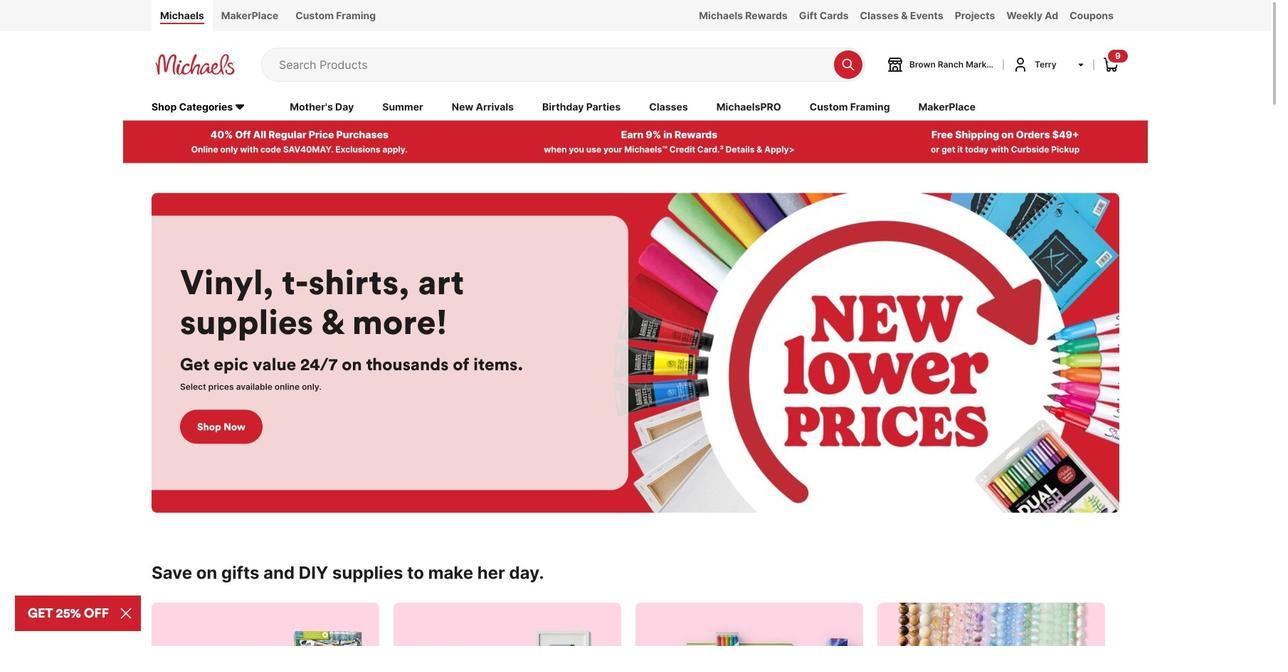 Task type: vqa. For each thing, say whether or not it's contained in the screenshot.
"&" inside the Loops & Threads™ Pellets
no



Task type: describe. For each thing, give the bounding box(es) containing it.
new lower prices logo surrounded by art supplies on red background image
[[152, 193, 1120, 514]]

vinyl, cutting mat, and weeding tools image
[[636, 604, 863, 647]]

three wood frames on pink background image
[[394, 604, 621, 647]]



Task type: locate. For each thing, give the bounding box(es) containing it.
Search Input field
[[279, 48, 827, 81]]

search button image
[[841, 58, 855, 72]]

six white canvases in assorted sizes image
[[152, 604, 379, 647]]

brown, purple, blue and green rows of assorted beads image
[[878, 604, 1105, 647]]



